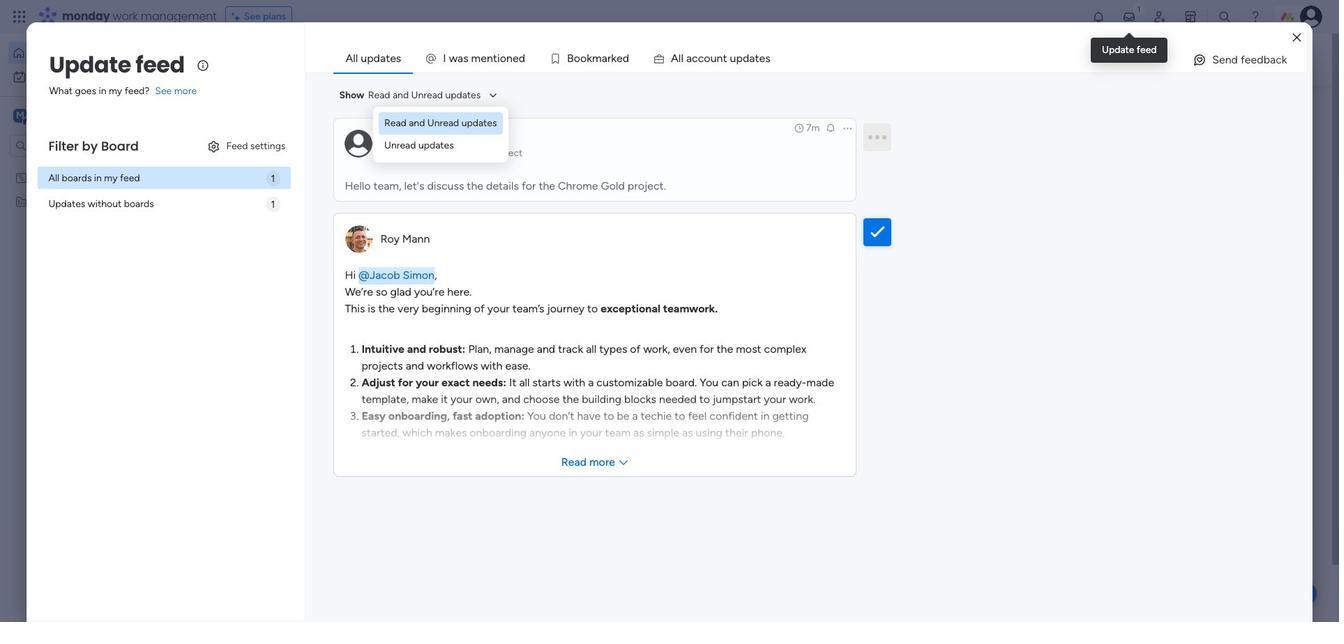 Task type: describe. For each thing, give the bounding box(es) containing it.
1 vertical spatial option
[[8, 66, 169, 88]]

help image
[[1248, 10, 1262, 24]]

invite members image
[[1153, 10, 1167, 24]]

workspace image
[[13, 108, 27, 123]]

roy mann image
[[290, 380, 318, 408]]

quick search results list box
[[257, 130, 1034, 315]]

search everything image
[[1218, 10, 1232, 24]]

monday marketplace image
[[1184, 10, 1197, 24]]

2 vertical spatial option
[[0, 165, 178, 168]]

remove from favorites image
[[419, 255, 433, 269]]

1 image
[[1133, 1, 1145, 16]]

see plans image
[[231, 9, 244, 24]]

Search in workspace field
[[29, 138, 116, 154]]

select product image
[[13, 10, 27, 24]]



Task type: vqa. For each thing, say whether or not it's contained in the screenshot.
option
yes



Task type: locate. For each thing, give the bounding box(es) containing it.
notifications image
[[1091, 10, 1105, 24]]

tab list
[[334, 45, 1307, 73]]

update feed image
[[1122, 10, 1136, 24]]

workspace selection element
[[13, 107, 116, 126]]

0 vertical spatial option
[[8, 42, 169, 64]]

workspace image
[[280, 565, 314, 599]]

option
[[8, 42, 169, 64], [8, 66, 169, 88], [0, 165, 178, 168]]

jacob simon image
[[1300, 6, 1322, 28]]

close image
[[1293, 32, 1301, 43]]

v2 user feedback image
[[1078, 52, 1089, 67]]

give feedback image
[[1193, 53, 1207, 67]]

tab
[[334, 45, 413, 73]]

v2 bolt switch image
[[1187, 52, 1195, 67]]

list box
[[0, 163, 178, 401]]



